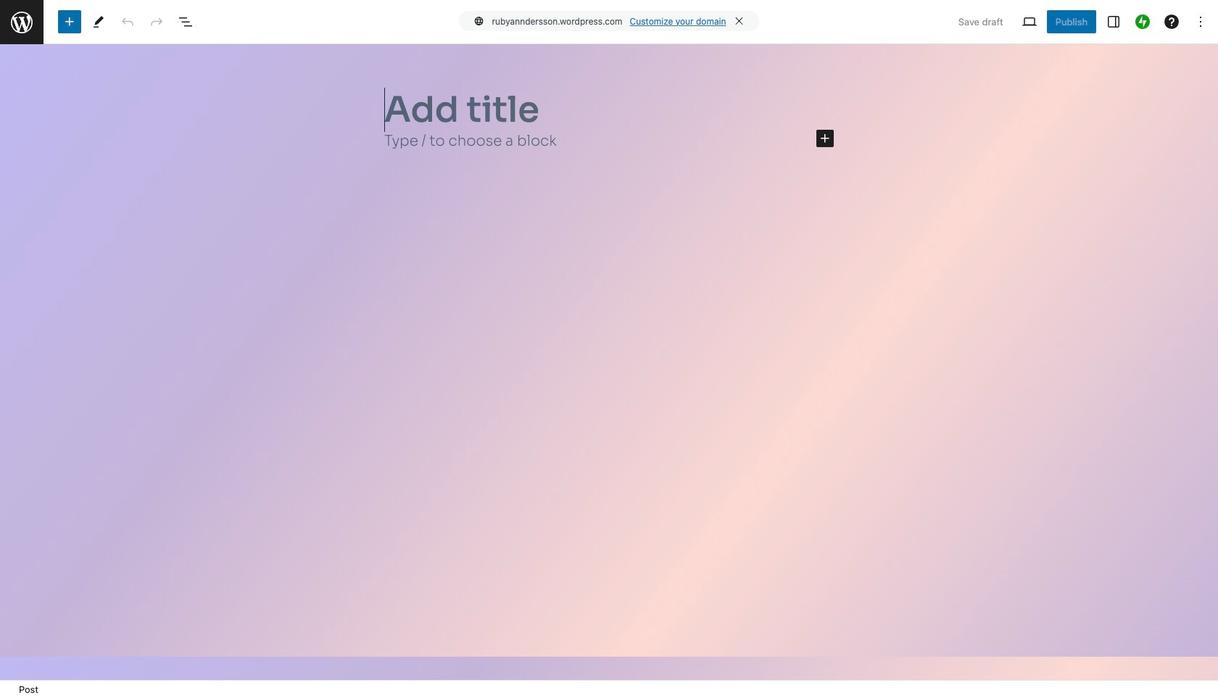 Task type: locate. For each thing, give the bounding box(es) containing it.
tools image
[[90, 13, 107, 30]]

editor content region
[[0, 44, 1219, 681]]

document overview image
[[177, 13, 194, 30]]

redo image
[[148, 13, 165, 30]]

undo image
[[119, 13, 136, 30]]



Task type: vqa. For each thing, say whether or not it's contained in the screenshot.
Close image
no



Task type: describe. For each thing, give the bounding box(es) containing it.
help image
[[1164, 13, 1181, 30]]

settings image
[[1106, 13, 1123, 30]]

jetpack image
[[1136, 15, 1151, 29]]

view image
[[1021, 13, 1039, 30]]

toggle block inserter image
[[61, 13, 78, 30]]

options image
[[1193, 13, 1210, 30]]



